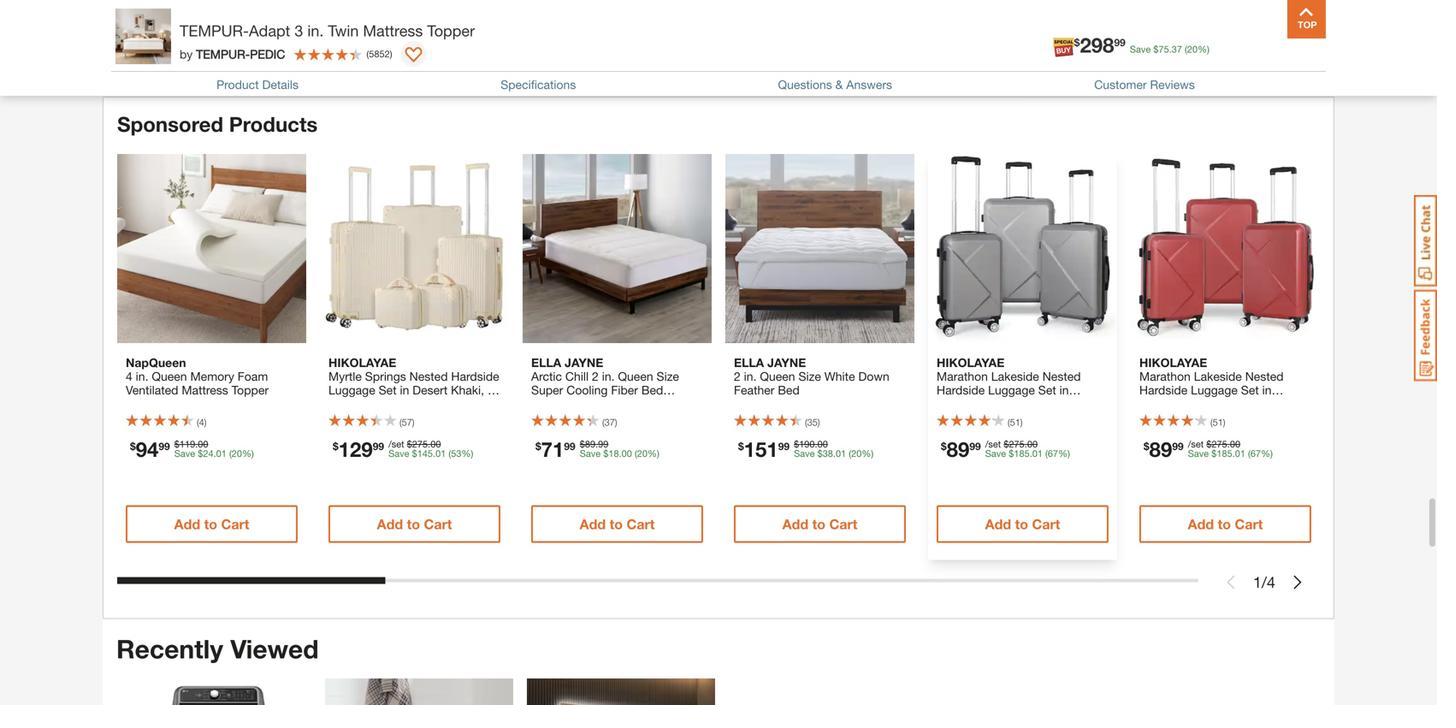 Task type: describe. For each thing, give the bounding box(es) containing it.
48 in. w x 36 in. h large rectangular frameless led light anti-fog wall bathroom vanity mirror super bright image
[[527, 678, 715, 705]]

product details
[[217, 78, 299, 92]]

diy button
[[1122, 21, 1177, 62]]

00 down "hikolayae marathon lakeside nested hardside luggage set in maroon red, 3 piece - tsa compliant"
[[1230, 438, 1241, 449]]

luggage for gainsboro
[[988, 383, 1035, 397]]

7.3 cu. ft. vented smart gas dryer in graphite steel with easyload door and sensor dry technology image
[[123, 678, 311, 705]]

mattress inside napqueen 4 in. queen memory foam ventilated mattress topper
[[182, 383, 228, 397]]

add for topper
[[174, 516, 200, 532]]

queen inside ella jayne 2 in. queen size white down feather bed
[[760, 369, 795, 383]]

&
[[836, 78, 843, 92]]

1 horizontal spatial mattress
[[363, 21, 423, 40]]

( 51 ) for red,
[[1211, 417, 1226, 428]]

$ 94 99 $ 119 . 00 save $ 24 . 01 ( 20 %)
[[130, 437, 254, 461]]

to for desert
[[407, 516, 420, 532]]

nested for grey,
[[1043, 369, 1081, 383]]

piece for hikolayae marathon lakeside nested hardside luggage set in gainsboro grey, 3 piece - tsa compliant
[[1037, 396, 1067, 411]]

185 for red,
[[1217, 448, 1233, 459]]

down
[[859, 369, 890, 383]]

129
[[339, 437, 373, 461]]

diy
[[1138, 45, 1160, 61]]

to for maroon
[[1218, 516, 1231, 532]]

53
[[451, 448, 462, 459]]

185 for grey,
[[1014, 448, 1030, 459]]

ella jayne arctic chill 2 in. queen size super cooling fiber bed mattress topper
[[531, 355, 679, 411]]

luggage for maroon
[[1191, 383, 1238, 397]]

maroon
[[1140, 396, 1181, 411]]

4 in. queen memory foam ventilated mattress topper image
[[117, 154, 306, 343]]

tsa for myrtle springs nested hardside luggage set in desert khaki, 5 piece - tsa compliant
[[370, 396, 392, 411]]

piece for hikolayae myrtle springs nested hardside luggage set in desert khaki, 5 piece - tsa compliant
[[329, 396, 358, 411]]

by
[[180, 47, 193, 61]]

( 35 )
[[805, 417, 820, 428]]

hardside for maroon
[[1140, 383, 1188, 397]]

ventilated
[[126, 383, 178, 397]]

cart for myrtle springs nested hardside luggage set in desert khaki, 5 piece - tsa compliant
[[424, 516, 452, 532]]

arctic
[[531, 369, 562, 383]]

services
[[1048, 45, 1100, 61]]

$ 89 99 /set $ 275 . 00 save $ 185 . 01 ( 67 %) for red,
[[1144, 437, 1273, 461]]

luggage for desert
[[329, 383, 375, 397]]

hikolayae for marathon lakeside nested hardside luggage set in maroon red, 3 piece - tsa compliant
[[1140, 355, 1208, 369]]

2 in. queen size white down feather bed image
[[726, 154, 915, 343]]

/set for gainsboro
[[985, 438, 1001, 449]]

1 / 3
[[1254, 52, 1277, 70]]

$ inside $ 298 99
[[1075, 36, 1080, 48]]

( inside $ 129 99 /set $ 275 . 00 save $ 145 . 01 ( 53 %)
[[449, 448, 451, 459]]

chill
[[566, 369, 589, 383]]

3 inside hikolayae marathon lakeside nested hardside luggage set in gainsboro grey, 3 piece - tsa compliant
[[1027, 396, 1033, 411]]

%) inside the $ 94 99 $ 119 . 00 save $ 24 . 01 ( 20 %)
[[242, 448, 254, 459]]

white
[[825, 369, 855, 383]]

add to cart for topper
[[174, 516, 249, 532]]

( 37 )
[[602, 417, 617, 428]]

topper inside ella jayne arctic chill 2 in. queen size super cooling fiber bed mattress topper
[[581, 396, 618, 411]]

in. inside napqueen 4 in. queen memory foam ventilated mattress topper
[[136, 369, 148, 383]]

4 for napqueen
[[126, 369, 132, 383]]

00 down hikolayae marathon lakeside nested hardside luggage set in gainsboro grey, 3 piece - tsa compliant
[[1028, 438, 1038, 449]]

cart for 4 in. queen memory foam ventilated mattress topper
[[221, 516, 249, 532]]

hardside for gainsboro
[[937, 383, 985, 397]]

( 5852 )
[[367, 48, 392, 59]]

add for desert
[[377, 516, 403, 532]]

119
[[180, 438, 195, 449]]

5852
[[369, 48, 390, 59]]

( 4 )
[[197, 417, 207, 428]]

298
[[1080, 33, 1114, 57]]

save down 'grey,'
[[985, 448, 1006, 459]]

1 horizontal spatial 37
[[1172, 44, 1183, 55]]

desert
[[413, 383, 448, 397]]

%) inside "$ 151 99 $ 190 . 00 save $ 38 . 01 ( 20 %)"
[[862, 448, 874, 459]]

75
[[1159, 44, 1169, 55]]

94
[[136, 437, 159, 461]]

marathon lakeside nested hardside luggage set in maroon red, 3 piece - tsa compliant image
[[1131, 154, 1320, 343]]

add for feather
[[783, 516, 809, 532]]

( 51 ) for grey,
[[1008, 417, 1023, 428]]

red,
[[1184, 396, 1209, 411]]

whitford steel blue wood entryway bench with cushion and concealed storage (38 in. w x 19 in. h) image
[[325, 678, 513, 705]]

sponsored products
[[117, 112, 318, 136]]

$ 298 99
[[1075, 33, 1126, 57]]

67 for hikolayae marathon lakeside nested hardside luggage set in maroon red, 3 piece - tsa compliant
[[1251, 448, 1261, 459]]

3 inside "hikolayae marathon lakeside nested hardside luggage set in maroon red, 3 piece - tsa compliant"
[[1213, 396, 1219, 411]]

%) inside $ 129 99 /set $ 275 . 00 save $ 145 . 01 ( 53 %)
[[462, 448, 473, 459]]

in. inside ella jayne arctic chill 2 in. queen size super cooling fiber bed mattress topper
[[602, 369, 615, 383]]

- for hikolayae marathon lakeside nested hardside luggage set in gainsboro grey, 3 piece - tsa compliant
[[1070, 396, 1075, 411]]

answers
[[847, 78, 892, 92]]

275 for grey,
[[1009, 438, 1025, 449]]

pedic
[[250, 47, 285, 61]]

add to cart button for maroon
[[1140, 505, 1312, 543]]

%) inside $ 71 99 $ 89 . 99 save $ 18 . 00 ( 20 %)
[[648, 448, 660, 459]]

fiber
[[611, 383, 638, 397]]

mahwah 10pm
[[212, 33, 308, 49]]

next slide image
[[1291, 575, 1305, 589]]

customer
[[1095, 78, 1147, 92]]

01 for marathon lakeside nested hardside luggage set in gainsboro grey, 3 piece - tsa compliant
[[1033, 448, 1043, 459]]

add to cart button for desert
[[329, 505, 501, 543]]

ella for 71
[[531, 355, 562, 369]]

hikolayae marathon lakeside nested hardside luggage set in maroon red, 3 piece - tsa compliant
[[1140, 355, 1286, 424]]

hikolayae marathon lakeside nested hardside luggage set in gainsboro grey, 3 piece - tsa compliant
[[937, 355, 1100, 424]]

tsa for marathon lakeside nested hardside luggage set in gainsboro grey, 3 piece - tsa compliant
[[1078, 396, 1100, 411]]

38
[[823, 448, 833, 459]]

hikolayae for marathon lakeside nested hardside luggage set in gainsboro grey, 3 piece - tsa compliant
[[937, 355, 1005, 369]]

89 inside $ 71 99 $ 89 . 99 save $ 18 . 00 ( 20 %)
[[585, 438, 596, 449]]

topper inside napqueen 4 in. queen memory foam ventilated mattress topper
[[232, 383, 269, 397]]

$ 71 99 $ 89 . 99 save $ 18 . 00 ( 20 %)
[[536, 437, 660, 461]]

save inside $ 129 99 /set $ 275 . 00 save $ 145 . 01 ( 53 %)
[[389, 448, 409, 459]]

foam
[[238, 369, 268, 383]]

hikolayae for myrtle springs nested hardside luggage set in desert khaki, 5 piece - tsa compliant
[[329, 355, 396, 369]]

( inside $ 71 99 $ 89 . 99 save $ 18 . 00 ( 20 %)
[[635, 448, 637, 459]]

save left 75
[[1130, 44, 1151, 55]]

00 inside $ 129 99 /set $ 275 . 00 save $ 145 . 01 ( 53 %)
[[431, 438, 441, 449]]

services button
[[1046, 21, 1101, 62]]

01 for marathon lakeside nested hardside luggage set in maroon red, 3 piece - tsa compliant
[[1235, 448, 1246, 459]]

nested for red,
[[1246, 369, 1284, 383]]

save $ 75 . 37 ( 20 %)
[[1130, 44, 1210, 55]]

) for hikolayae marathon lakeside nested hardside luggage set in maroon red, 3 piece - tsa compliant
[[1223, 417, 1226, 428]]

00 inside the $ 94 99 $ 119 . 00 save $ 24 . 01 ( 20 %)
[[198, 438, 208, 449]]

71
[[541, 437, 564, 461]]

01 inside "$ 151 99 $ 190 . 00 save $ 38 . 01 ( 20 %)"
[[836, 448, 846, 459]]

specifications
[[501, 78, 576, 92]]

set for khaki,
[[379, 383, 397, 397]]

0 vertical spatial tempur-
[[180, 21, 249, 40]]

jayne for 151
[[768, 355, 806, 369]]

mattress inside ella jayne arctic chill 2 in. queen size super cooling fiber bed mattress topper
[[531, 396, 578, 411]]

cart for marathon lakeside nested hardside luggage set in gainsboro grey, 3 piece - tsa compliant
[[1032, 516, 1060, 532]]

99 for hikolayae marathon lakeside nested hardside luggage set in maroon red, 3 piece - tsa compliant
[[1173, 440, 1184, 452]]

hikolayae myrtle springs nested hardside luggage set in desert khaki, 5 piece - tsa compliant
[[329, 355, 499, 411]]

What can we help you find today? search field
[[442, 23, 912, 59]]

%) down hikolayae marathon lakeside nested hardside luggage set in gainsboro grey, 3 piece - tsa compliant
[[1059, 448, 1070, 459]]

20 for 151
[[852, 448, 862, 459]]

07430 button
[[352, 33, 411, 50]]

190
[[799, 438, 815, 449]]

add to cart for super
[[580, 516, 655, 532]]

compliant for maroon
[[1140, 410, 1195, 424]]

35
[[807, 417, 818, 428]]

) for hikolayae myrtle springs nested hardside luggage set in desert khaki, 5 piece - tsa compliant
[[412, 417, 415, 428]]

$ 129 99 /set $ 275 . 00 save $ 145 . 01 ( 53 %)
[[333, 437, 473, 461]]

grey,
[[996, 396, 1023, 411]]

5
[[488, 383, 494, 397]]

07430
[[372, 33, 410, 49]]

napqueen 4 in. queen memory foam ventilated mattress topper
[[126, 355, 269, 397]]

add to cart for desert
[[377, 516, 452, 532]]

57
[[402, 417, 412, 428]]

sponsored
[[117, 112, 223, 136]]

01 for myrtle springs nested hardside luggage set in desert khaki, 5 piece - tsa compliant
[[436, 448, 446, 459]]

marathon lakeside nested hardside luggage set in gainsboro grey, 3 piece - tsa compliant image
[[928, 154, 1117, 343]]

nested for khaki,
[[410, 369, 448, 383]]

live chat image
[[1414, 195, 1438, 287]]

set for red,
[[1241, 383, 1259, 397]]

2 vertical spatial 4
[[1267, 573, 1276, 591]]

adapt
[[249, 21, 290, 40]]

compliant for desert
[[395, 396, 450, 411]]

add for maroon
[[1188, 516, 1214, 532]]

bed inside ella jayne 2 in. queen size white down feather bed
[[778, 383, 800, 397]]

24
[[203, 448, 214, 459]]

questions & answers
[[778, 78, 892, 92]]

/set for desert
[[389, 438, 404, 449]]



Task type: locate. For each thing, give the bounding box(es) containing it.
3 to from the left
[[610, 516, 623, 532]]

topper
[[427, 21, 475, 40], [232, 383, 269, 397], [581, 396, 618, 411]]

tsa down springs
[[370, 396, 392, 411]]

/ for 3
[[1263, 52, 1268, 70]]

0 vertical spatial 37
[[1172, 44, 1183, 55]]

hikolayae inside hikolayae marathon lakeside nested hardside luggage set in gainsboro grey, 3 piece - tsa compliant
[[937, 355, 1005, 369]]

1 size from the left
[[657, 369, 679, 383]]

2 add to cart button from the left
[[329, 505, 501, 543]]

2 add to cart from the left
[[377, 516, 452, 532]]

add to cart button for gainsboro
[[937, 505, 1109, 543]]

1 nested from the left
[[410, 369, 448, 383]]

in.
[[307, 21, 324, 40], [136, 369, 148, 383], [602, 369, 615, 383], [744, 369, 757, 383]]

2 horizontal spatial topper
[[581, 396, 618, 411]]

185 down "hikolayae marathon lakeside nested hardside luggage set in maroon red, 3 piece - tsa compliant"
[[1217, 448, 1233, 459]]

2 horizontal spatial tsa
[[1264, 396, 1286, 411]]

( 51 )
[[1008, 417, 1023, 428], [1211, 417, 1226, 428]]

1 horizontal spatial 89
[[947, 437, 970, 461]]

0 horizontal spatial 275
[[412, 438, 428, 449]]

0 horizontal spatial ella
[[531, 355, 562, 369]]

2 size from the left
[[799, 369, 821, 383]]

feather
[[734, 383, 775, 397]]

1 $ 89 99 /set $ 275 . 00 save $ 185 . 01 ( 67 %) from the left
[[941, 437, 1070, 461]]

marathon inside hikolayae marathon lakeside nested hardside luggage set in gainsboro grey, 3 piece - tsa compliant
[[937, 369, 988, 383]]

1 horizontal spatial 51
[[1213, 417, 1223, 428]]

0 horizontal spatial bed
[[642, 383, 663, 397]]

01 down "hikolayae marathon lakeside nested hardside luggage set in maroon red, 3 piece - tsa compliant"
[[1235, 448, 1246, 459]]

2 bed from the left
[[778, 383, 800, 397]]

0 horizontal spatial queen
[[152, 369, 187, 383]]

( inside "$ 151 99 $ 190 . 00 save $ 38 . 01 ( 20 %)"
[[849, 448, 852, 459]]

3 tsa from the left
[[1264, 396, 1286, 411]]

add to cart button for super
[[531, 505, 703, 543]]

99 inside "$ 151 99 $ 190 . 00 save $ 38 . 01 ( 20 %)"
[[778, 440, 790, 452]]

275 down 57
[[412, 438, 428, 449]]

00 right 119
[[198, 438, 208, 449]]

2 ( 51 ) from the left
[[1211, 417, 1226, 428]]

/set inside $ 129 99 /set $ 275 . 00 save $ 145 . 01 ( 53 %)
[[389, 438, 404, 449]]

hikolayae
[[329, 355, 396, 369], [937, 355, 1005, 369], [1140, 355, 1208, 369]]

2 nested from the left
[[1043, 369, 1081, 383]]

275 down 'grey,'
[[1009, 438, 1025, 449]]

99 left 190
[[778, 440, 790, 452]]

in. right chill at the left of the page
[[602, 369, 615, 383]]

0 horizontal spatial 2
[[592, 369, 599, 383]]

save left 145
[[389, 448, 409, 459]]

tsa inside hikolayae marathon lakeside nested hardside luggage set in gainsboro grey, 3 piece - tsa compliant
[[1078, 396, 1100, 411]]

99 down ( 37 )
[[598, 438, 609, 449]]

add to cart for maroon
[[1188, 516, 1263, 532]]

0 horizontal spatial size
[[657, 369, 679, 383]]

nested inside hikolayae marathon lakeside nested hardside luggage set in gainsboro grey, 3 piece - tsa compliant
[[1043, 369, 1081, 383]]

0 horizontal spatial 185
[[1014, 448, 1030, 459]]

marathon up 'gainsboro'
[[937, 369, 988, 383]]

1 marathon from the left
[[937, 369, 988, 383]]

1 bed from the left
[[642, 383, 663, 397]]

lakeside for grey,
[[992, 369, 1039, 383]]

2 01 from the left
[[436, 448, 446, 459]]

%) down "hikolayae marathon lakeside nested hardside luggage set in maroon red, 3 piece - tsa compliant"
[[1261, 448, 1273, 459]]

2 51 from the left
[[1213, 417, 1223, 428]]

1 horizontal spatial set
[[1039, 383, 1057, 397]]

set inside "hikolayae marathon lakeside nested hardside luggage set in maroon red, 3 piece - tsa compliant"
[[1241, 383, 1259, 397]]

1 to from the left
[[204, 516, 217, 532]]

bed right the fiber
[[642, 383, 663, 397]]

0 horizontal spatial 4
[[126, 369, 132, 383]]

jayne inside ella jayne 2 in. queen size white down feather bed
[[768, 355, 806, 369]]

marathon for marathon lakeside nested hardside luggage set in maroon red, 3 piece - tsa compliant
[[1140, 369, 1191, 383]]

1 horizontal spatial 67
[[1251, 448, 1261, 459]]

89 down maroon
[[1150, 437, 1173, 461]]

0 horizontal spatial in
[[400, 383, 409, 397]]

jayne
[[565, 355, 603, 369], [768, 355, 806, 369]]

products
[[229, 112, 318, 136]]

to for feather
[[813, 516, 826, 532]]

3 in from the left
[[1263, 383, 1272, 397]]

to for super
[[610, 516, 623, 532]]

3 /set from the left
[[1188, 438, 1204, 449]]

%) right "18"
[[648, 448, 660, 459]]

2 horizontal spatial 4
[[1267, 573, 1276, 591]]

151
[[744, 437, 778, 461]]

queen inside napqueen 4 in. queen memory foam ventilated mattress topper
[[152, 369, 187, 383]]

1 horizontal spatial bed
[[778, 383, 800, 397]]

details
[[262, 78, 299, 92]]

1 horizontal spatial hardside
[[937, 383, 985, 397]]

0 horizontal spatial ( 51 )
[[1008, 417, 1023, 428]]

in. up "151"
[[744, 369, 757, 383]]

2 horizontal spatial mattress
[[531, 396, 578, 411]]

99 left 145
[[373, 440, 384, 452]]

tempur- up by tempur-pedic
[[180, 21, 249, 40]]

01 right 24
[[216, 448, 227, 459]]

- for hikolayae marathon lakeside nested hardside luggage set in maroon red, 3 piece - tsa compliant
[[1256, 396, 1260, 411]]

compliant inside hikolayae myrtle springs nested hardside luggage set in desert khaki, 5 piece - tsa compliant
[[395, 396, 450, 411]]

super
[[531, 383, 563, 397]]

01 inside $ 129 99 /set $ 275 . 00 save $ 145 . 01 ( 53 %)
[[436, 448, 446, 459]]

set right 'grey,'
[[1039, 383, 1057, 397]]

0 horizontal spatial tsa
[[370, 396, 392, 411]]

product
[[217, 78, 259, 92]]

compliant for gainsboro
[[937, 410, 992, 424]]

marathon for marathon lakeside nested hardside luggage set in gainsboro grey, 3 piece - tsa compliant
[[937, 369, 988, 383]]

in. left the twin in the left of the page
[[307, 21, 324, 40]]

2 horizontal spatial hikolayae
[[1140, 355, 1208, 369]]

37 up $ 71 99 $ 89 . 99 save $ 18 . 00 ( 20 %)
[[605, 417, 615, 428]]

6 add from the left
[[1188, 516, 1214, 532]]

3
[[295, 21, 303, 40], [1268, 52, 1277, 70], [1027, 396, 1033, 411], [1213, 396, 1219, 411]]

1 horizontal spatial compliant
[[937, 410, 992, 424]]

compliant inside hikolayae marathon lakeside nested hardside luggage set in gainsboro grey, 3 piece - tsa compliant
[[937, 410, 992, 424]]

the home depot logo image
[[116, 14, 171, 68]]

99 inside the $ 94 99 $ 119 . 00 save $ 24 . 01 ( 20 %)
[[159, 440, 170, 452]]

/set for maroon
[[1188, 438, 1204, 449]]

1 / 4
[[1254, 573, 1276, 591]]

/set down red,
[[1188, 438, 1204, 449]]

set right red,
[[1241, 383, 1259, 397]]

4 left next slide icon
[[1267, 573, 1276, 591]]

1 horizontal spatial luggage
[[988, 383, 1035, 397]]

save left the 38
[[794, 448, 815, 459]]

1 add to cart from the left
[[174, 516, 249, 532]]

0 horizontal spatial compliant
[[395, 396, 450, 411]]

01 down hikolayae marathon lakeside nested hardside luggage set in gainsboro grey, 3 piece - tsa compliant
[[1033, 448, 1043, 459]]

0 horizontal spatial nested
[[410, 369, 448, 383]]

1 for 1 / 4
[[1254, 573, 1262, 591]]

275 inside $ 129 99 /set $ 275 . 00 save $ 145 . 01 ( 53 %)
[[412, 438, 428, 449]]

2 horizontal spatial in
[[1263, 383, 1272, 397]]

.
[[1169, 44, 1172, 55], [195, 438, 198, 449], [428, 438, 431, 449], [596, 438, 598, 449], [815, 438, 818, 449], [1025, 438, 1028, 449], [1228, 438, 1230, 449], [214, 448, 216, 459], [433, 448, 436, 459], [619, 448, 622, 459], [833, 448, 836, 459], [1030, 448, 1033, 459], [1233, 448, 1235, 459]]

specifications button
[[501, 78, 576, 92], [501, 78, 576, 92]]

1 horizontal spatial jayne
[[768, 355, 806, 369]]

size
[[657, 369, 679, 383], [799, 369, 821, 383]]

99 for hikolayae marathon lakeside nested hardside luggage set in gainsboro grey, 3 piece - tsa compliant
[[970, 440, 981, 452]]

2 2 from the left
[[734, 369, 741, 383]]

2 luggage from the left
[[988, 383, 1035, 397]]

2 horizontal spatial compliant
[[1140, 410, 1195, 424]]

2 hikolayae from the left
[[937, 355, 1005, 369]]

0 vertical spatial 4
[[126, 369, 132, 383]]

add for super
[[580, 516, 606, 532]]

in right red,
[[1263, 383, 1272, 397]]

37 right 75
[[1172, 44, 1183, 55]]

2 ella from the left
[[734, 355, 764, 369]]

2 marathon from the left
[[1140, 369, 1191, 383]]

queen left memory
[[152, 369, 187, 383]]

$ 89 99 /set $ 275 . 00 save $ 185 . 01 ( 67 %) down red,
[[1144, 437, 1273, 461]]

185
[[1014, 448, 1030, 459], [1217, 448, 1233, 459]]

hardside inside "hikolayae marathon lakeside nested hardside luggage set in maroon red, 3 piece - tsa compliant"
[[1140, 383, 1188, 397]]

2 jayne from the left
[[768, 355, 806, 369]]

mattress down arctic
[[531, 396, 578, 411]]

3 piece from the left
[[1223, 396, 1252, 411]]

20 inside $ 71 99 $ 89 . 99 save $ 18 . 00 ( 20 %)
[[637, 448, 648, 459]]

twin
[[328, 21, 359, 40]]

1 185 from the left
[[1014, 448, 1030, 459]]

save down red,
[[1188, 448, 1209, 459]]

67 down "hikolayae marathon lakeside nested hardside luggage set in maroon red, 3 piece - tsa compliant"
[[1251, 448, 1261, 459]]

1 tsa from the left
[[370, 396, 392, 411]]

1 vertical spatial tempur-
[[196, 47, 250, 61]]

2 275 from the left
[[1009, 438, 1025, 449]]

1 in from the left
[[400, 383, 409, 397]]

89 down 'gainsboro'
[[947, 437, 970, 461]]

piece for hikolayae marathon lakeside nested hardside luggage set in maroon red, 3 piece - tsa compliant
[[1223, 396, 1252, 411]]

1 horizontal spatial 2
[[734, 369, 741, 383]]

5 to from the left
[[1015, 516, 1029, 532]]

2 67 from the left
[[1251, 448, 1261, 459]]

product details button
[[217, 78, 299, 92], [217, 78, 299, 92]]

hikolayae inside "hikolayae marathon lakeside nested hardside luggage set in maroon red, 3 piece - tsa compliant"
[[1140, 355, 1208, 369]]

hardside inside hikolayae marathon lakeside nested hardside luggage set in gainsboro grey, 3 piece - tsa compliant
[[937, 383, 985, 397]]

1 vertical spatial 1
[[1254, 573, 1262, 591]]

1 ella from the left
[[531, 355, 562, 369]]

1 horizontal spatial 185
[[1217, 448, 1233, 459]]

3 set from the left
[[1241, 383, 1259, 397]]

%) right 24
[[242, 448, 254, 459]]

20 inside the $ 94 99 $ 119 . 00 save $ 24 . 01 ( 20 %)
[[232, 448, 242, 459]]

2 horizontal spatial /set
[[1188, 438, 1204, 449]]

275 for red,
[[1212, 438, 1228, 449]]

5 cart from the left
[[1032, 516, 1060, 532]]

1 275 from the left
[[412, 438, 428, 449]]

4 add to cart from the left
[[783, 516, 858, 532]]

tsa inside hikolayae myrtle springs nested hardside luggage set in desert khaki, 5 piece - tsa compliant
[[370, 396, 392, 411]]

99
[[1114, 36, 1126, 48], [598, 438, 609, 449], [159, 440, 170, 452], [373, 440, 384, 452], [564, 440, 576, 452], [778, 440, 790, 452], [970, 440, 981, 452], [1173, 440, 1184, 452]]

2 horizontal spatial nested
[[1246, 369, 1284, 383]]

jayne inside ella jayne arctic chill 2 in. queen size super cooling fiber bed mattress topper
[[565, 355, 603, 369]]

in right 'grey,'
[[1060, 383, 1069, 397]]

1 horizontal spatial $ 89 99 /set $ 275 . 00 save $ 185 . 01 ( 67 %)
[[1144, 437, 1273, 461]]

1 horizontal spatial nested
[[1043, 369, 1081, 383]]

0 horizontal spatial 89
[[585, 438, 596, 449]]

0 horizontal spatial luggage
[[329, 383, 375, 397]]

ella inside ella jayne arctic chill 2 in. queen size super cooling fiber bed mattress topper
[[531, 355, 562, 369]]

2 horizontal spatial hardside
[[1140, 383, 1188, 397]]

in for red,
[[1263, 383, 1272, 397]]

%) right 75
[[1198, 44, 1210, 55]]

compliant
[[395, 396, 450, 411], [937, 410, 992, 424], [1140, 410, 1195, 424]]

275
[[412, 438, 428, 449], [1009, 438, 1025, 449], [1212, 438, 1228, 449]]

2 to from the left
[[407, 516, 420, 532]]

2 - from the left
[[1070, 396, 1075, 411]]

99 for ella jayne arctic chill 2 in. queen size super cooling fiber bed mattress topper
[[564, 440, 576, 452]]

set for grey,
[[1039, 383, 1057, 397]]

napqueen
[[126, 355, 186, 369]]

memory
[[190, 369, 234, 383]]

save inside $ 71 99 $ 89 . 99 save $ 18 . 00 ( 20 %)
[[580, 448, 601, 459]]

4 add to cart button from the left
[[734, 505, 906, 543]]

20 right 75
[[1188, 44, 1198, 55]]

01 right the 38
[[836, 448, 846, 459]]

2 lakeside from the left
[[1194, 369, 1242, 383]]

3 add to cart button from the left
[[531, 505, 703, 543]]

add to cart button
[[126, 505, 298, 543], [329, 505, 501, 543], [531, 505, 703, 543], [734, 505, 906, 543], [937, 505, 1109, 543], [1140, 505, 1312, 543]]

1 horizontal spatial ( 51 )
[[1211, 417, 1226, 428]]

ella up 'feather'
[[734, 355, 764, 369]]

mattress up ( 4 )
[[182, 383, 228, 397]]

size left "white"
[[799, 369, 821, 383]]

size inside ella jayne arctic chill 2 in. queen size super cooling fiber bed mattress topper
[[657, 369, 679, 383]]

6 cart from the left
[[1235, 516, 1263, 532]]

hardside inside hikolayae myrtle springs nested hardside luggage set in desert khaki, 5 piece - tsa compliant
[[451, 369, 499, 383]]

save left 24
[[174, 448, 195, 459]]

1 horizontal spatial topper
[[427, 21, 475, 40]]

lakeside for red,
[[1194, 369, 1242, 383]]

lakeside inside hikolayae marathon lakeside nested hardside luggage set in gainsboro grey, 3 piece - tsa compliant
[[992, 369, 1039, 383]]

save
[[1130, 44, 1151, 55], [174, 448, 195, 459], [389, 448, 409, 459], [580, 448, 601, 459], [794, 448, 815, 459], [985, 448, 1006, 459], [1188, 448, 1209, 459]]

1 - from the left
[[362, 396, 366, 411]]

( inside the $ 94 99 $ 119 . 00 save $ 24 . 01 ( 20 %)
[[229, 448, 232, 459]]

2 inside ella jayne arctic chill 2 in. queen size super cooling fiber bed mattress topper
[[592, 369, 599, 383]]

add to cart for gainsboro
[[985, 516, 1060, 532]]

khaki,
[[451, 383, 484, 397]]

20 right "18"
[[637, 448, 648, 459]]

3 01 from the left
[[836, 448, 846, 459]]

size inside ella jayne 2 in. queen size white down feather bed
[[799, 369, 821, 383]]

1 51 from the left
[[1010, 417, 1021, 428]]

00 left 53
[[431, 438, 441, 449]]

51 for red,
[[1213, 417, 1223, 428]]

99 down 'gainsboro'
[[970, 440, 981, 452]]

1 horizontal spatial in
[[1060, 383, 1069, 397]]

top button
[[1288, 0, 1326, 39]]

2 horizontal spatial queen
[[760, 369, 795, 383]]

tempur-
[[180, 21, 249, 40], [196, 47, 250, 61]]

2 $ 89 99 /set $ 275 . 00 save $ 185 . 01 ( 67 %) from the left
[[1144, 437, 1273, 461]]

compliant inside "hikolayae marathon lakeside nested hardside luggage set in maroon red, 3 piece - tsa compliant"
[[1140, 410, 1195, 424]]

2 horizontal spatial set
[[1241, 383, 1259, 397]]

in
[[400, 383, 409, 397], [1060, 383, 1069, 397], [1263, 383, 1272, 397]]

myrtle springs nested hardside luggage set in desert khaki, 5 piece - tsa compliant image
[[320, 154, 509, 343]]

set left desert
[[379, 383, 397, 397]]

piece right 'grey,'
[[1037, 396, 1067, 411]]

2 add from the left
[[377, 516, 403, 532]]

add to cart button for feather
[[734, 505, 906, 543]]

01 left 53
[[436, 448, 446, 459]]

1 set from the left
[[379, 383, 397, 397]]

1 queen from the left
[[152, 369, 187, 383]]

- for hikolayae myrtle springs nested hardside luggage set in desert khaki, 5 piece - tsa compliant
[[362, 396, 366, 411]]

piece right red,
[[1223, 396, 1252, 411]]

2 cart from the left
[[424, 516, 452, 532]]

piece down the myrtle
[[329, 396, 358, 411]]

1 vertical spatial 37
[[605, 417, 615, 428]]

nested inside "hikolayae marathon lakeside nested hardside luggage set in maroon red, 3 piece - tsa compliant"
[[1246, 369, 1284, 383]]

6 to from the left
[[1218, 516, 1231, 532]]

4 left memory
[[126, 369, 132, 383]]

1 jayne from the left
[[565, 355, 603, 369]]

99 for napqueen 4 in. queen memory foam ventilated mattress topper
[[159, 440, 170, 452]]

- inside "hikolayae marathon lakeside nested hardside luggage set in maroon red, 3 piece - tsa compliant"
[[1256, 396, 1260, 411]]

jayne for 71
[[565, 355, 603, 369]]

4 add from the left
[[783, 516, 809, 532]]

piece inside hikolayae myrtle springs nested hardside luggage set in desert khaki, 5 piece - tsa compliant
[[329, 396, 358, 411]]

2 185 from the left
[[1217, 448, 1233, 459]]

99 left 119
[[159, 440, 170, 452]]

this is the first slide image
[[1224, 575, 1238, 589]]

tsa right red,
[[1264, 396, 1286, 411]]

1 horizontal spatial lakeside
[[1194, 369, 1242, 383]]

bed inside ella jayne arctic chill 2 in. queen size super cooling fiber bed mattress topper
[[642, 383, 663, 397]]

) for napqueen 4 in. queen memory foam ventilated mattress topper
[[204, 417, 207, 428]]

1 add to cart button from the left
[[126, 505, 298, 543]]

89 for hikolayae marathon lakeside nested hardside luggage set in maroon red, 3 piece - tsa compliant
[[1150, 437, 1173, 461]]

6 add to cart from the left
[[1188, 516, 1263, 532]]

00 inside $ 71 99 $ 89 . 99 save $ 18 . 00 ( 20 %)
[[622, 448, 632, 459]]

to for topper
[[204, 516, 217, 532]]

20 for 94
[[232, 448, 242, 459]]

89 for hikolayae marathon lakeside nested hardside luggage set in gainsboro grey, 3 piece - tsa compliant
[[947, 437, 970, 461]]

save left "18"
[[580, 448, 601, 459]]

in inside hikolayae marathon lakeside nested hardside luggage set in gainsboro grey, 3 piece - tsa compliant
[[1060, 383, 1069, 397]]

gainsboro
[[937, 396, 992, 411]]

customer reviews
[[1095, 78, 1195, 92]]

$ 151 99 $ 190 . 00 save $ 38 . 01 ( 20 %)
[[738, 437, 874, 461]]

in left desert
[[400, 383, 409, 397]]

01 inside the $ 94 99 $ 119 . 00 save $ 24 . 01 ( 20 %)
[[216, 448, 227, 459]]

275 for khaki,
[[412, 438, 428, 449]]

3 luggage from the left
[[1191, 383, 1238, 397]]

99 for ella jayne 2 in. queen size white down feather bed
[[778, 440, 790, 452]]

- right 'grey,'
[[1070, 396, 1075, 411]]

questions
[[778, 78, 832, 92]]

1 67 from the left
[[1048, 448, 1059, 459]]

0 horizontal spatial /set
[[389, 438, 404, 449]]

1 for 1 / 3
[[1254, 52, 1263, 70]]

ella for 151
[[734, 355, 764, 369]]

save inside the $ 94 99 $ 119 . 00 save $ 24 . 01 ( 20 %)
[[174, 448, 195, 459]]

0 horizontal spatial mattress
[[182, 383, 228, 397]]

00
[[198, 438, 208, 449], [431, 438, 441, 449], [818, 438, 828, 449], [1028, 438, 1038, 449], [1230, 438, 1241, 449], [622, 448, 632, 459]]

3 - from the left
[[1256, 396, 1260, 411]]

4 up the $ 94 99 $ 119 . 00 save $ 24 . 01 ( 20 %) at the left bottom of the page
[[199, 417, 204, 428]]

/
[[1263, 52, 1268, 70], [1262, 573, 1267, 591]]

lakeside up 'grey,'
[[992, 369, 1039, 383]]

1 01 from the left
[[216, 448, 227, 459]]

3 queen from the left
[[760, 369, 795, 383]]

recently viewed
[[116, 633, 319, 664]]

3 nested from the left
[[1246, 369, 1284, 383]]

99 left "18"
[[564, 440, 576, 452]]

1 hikolayae from the left
[[329, 355, 396, 369]]

0 horizontal spatial -
[[362, 396, 366, 411]]

1 2 from the left
[[592, 369, 599, 383]]

myrtle
[[329, 369, 362, 383]]

99 inside $ 129 99 /set $ 275 . 00 save $ 145 . 01 ( 53 %)
[[373, 440, 384, 452]]

( 57 )
[[400, 417, 415, 428]]

1 vertical spatial 4
[[199, 417, 204, 428]]

2
[[592, 369, 599, 383], [734, 369, 741, 383]]

- inside hikolayae myrtle springs nested hardside luggage set in desert khaki, 5 piece - tsa compliant
[[362, 396, 366, 411]]

20
[[1188, 44, 1198, 55], [232, 448, 242, 459], [637, 448, 648, 459], [852, 448, 862, 459]]

1 piece from the left
[[329, 396, 358, 411]]

1 horizontal spatial hikolayae
[[937, 355, 1005, 369]]

0 vertical spatial /
[[1263, 52, 1268, 70]]

- inside hikolayae marathon lakeside nested hardside luggage set in gainsboro grey, 3 piece - tsa compliant
[[1070, 396, 1075, 411]]

01
[[216, 448, 227, 459], [436, 448, 446, 459], [836, 448, 846, 459], [1033, 448, 1043, 459], [1235, 448, 1246, 459]]

ella
[[531, 355, 562, 369], [734, 355, 764, 369]]

queen
[[152, 369, 187, 383], [618, 369, 653, 383], [760, 369, 795, 383]]

hardside for desert
[[451, 369, 499, 383]]

in. left memory
[[136, 369, 148, 383]]

67 down hikolayae marathon lakeside nested hardside luggage set in gainsboro grey, 3 piece - tsa compliant
[[1048, 448, 1059, 459]]

1 horizontal spatial /set
[[985, 438, 1001, 449]]

hikolayae inside hikolayae myrtle springs nested hardside luggage set in desert khaki, 5 piece - tsa compliant
[[329, 355, 396, 369]]

queen right cooling
[[618, 369, 653, 383]]

00 right "18"
[[622, 448, 632, 459]]

in for grey,
[[1060, 383, 1069, 397]]

ella inside ella jayne 2 in. queen size white down feather bed
[[734, 355, 764, 369]]

0 vertical spatial 1
[[1254, 52, 1263, 70]]

by tempur-pedic
[[180, 47, 285, 61]]

0 horizontal spatial hardside
[[451, 369, 499, 383]]

nested inside hikolayae myrtle springs nested hardside luggage set in desert khaki, 5 piece - tsa compliant
[[410, 369, 448, 383]]

0 horizontal spatial lakeside
[[992, 369, 1039, 383]]

2 horizontal spatial 89
[[1150, 437, 1173, 461]]

marathon up maroon
[[1140, 369, 1191, 383]]

add
[[174, 516, 200, 532], [377, 516, 403, 532], [580, 516, 606, 532], [783, 516, 809, 532], [985, 516, 1012, 532], [1188, 516, 1214, 532]]

jayne up 'feather'
[[768, 355, 806, 369]]

1
[[1254, 52, 1263, 70], [1254, 573, 1262, 591]]

1 horizontal spatial size
[[799, 369, 821, 383]]

save inside "$ 151 99 $ 190 . 00 save $ 38 . 01 ( 20 %)"
[[794, 448, 815, 459]]

mattress up ( 5852 )
[[363, 21, 423, 40]]

2 tsa from the left
[[1078, 396, 1100, 411]]

piece inside hikolayae marathon lakeside nested hardside luggage set in gainsboro grey, 3 piece - tsa compliant
[[1037, 396, 1067, 411]]

2 horizontal spatial 275
[[1212, 438, 1228, 449]]

2 horizontal spatial -
[[1256, 396, 1260, 411]]

5 add to cart button from the left
[[937, 505, 1109, 543]]

customer reviews button
[[1095, 78, 1195, 92], [1095, 78, 1195, 92]]

tsa for marathon lakeside nested hardside luggage set in maroon red, 3 piece - tsa compliant
[[1264, 396, 1286, 411]]

click to redirect to view my cart page image
[[1282, 21, 1302, 41]]

add to cart button for topper
[[126, 505, 298, 543]]

4
[[126, 369, 132, 383], [199, 417, 204, 428], [1267, 573, 1276, 591]]

in for khaki,
[[400, 383, 409, 397]]

99 down maroon
[[1173, 440, 1184, 452]]

1 cart from the left
[[221, 516, 249, 532]]

275 down "hikolayae marathon lakeside nested hardside luggage set in maroon red, 3 piece - tsa compliant"
[[1212, 438, 1228, 449]]

20 right the 38
[[852, 448, 862, 459]]

luggage
[[329, 383, 375, 397], [988, 383, 1035, 397], [1191, 383, 1238, 397]]

) for hikolayae marathon lakeside nested hardside luggage set in gainsboro grey, 3 piece - tsa compliant
[[1021, 417, 1023, 428]]

0 horizontal spatial piece
[[329, 396, 358, 411]]

10pm
[[271, 33, 308, 49]]

/set down the ( 57 )
[[389, 438, 404, 449]]

3 275 from the left
[[1212, 438, 1228, 449]]

ella jayne 2 in. queen size white down feather bed
[[734, 355, 890, 397]]

4 to from the left
[[813, 516, 826, 532]]

0 horizontal spatial 51
[[1010, 417, 1021, 428]]

89 left "18"
[[585, 438, 596, 449]]

4 inside napqueen 4 in. queen memory foam ventilated mattress topper
[[126, 369, 132, 383]]

%) right the 38
[[862, 448, 874, 459]]

3 add from the left
[[580, 516, 606, 532]]

67 for hikolayae marathon lakeside nested hardside luggage set in gainsboro grey, 3 piece - tsa compliant
[[1048, 448, 1059, 459]]

4 cart from the left
[[830, 516, 858, 532]]

springs
[[365, 369, 406, 383]]

5 add to cart from the left
[[985, 516, 1060, 532]]

reviews
[[1150, 78, 1195, 92]]

cart for arctic chill 2 in. queen size super cooling fiber bed mattress topper
[[627, 516, 655, 532]]

2 set from the left
[[1039, 383, 1057, 397]]

in inside "hikolayae marathon lakeside nested hardside luggage set in maroon red, 3 piece - tsa compliant"
[[1263, 383, 1272, 397]]

tsa left maroon
[[1078, 396, 1100, 411]]

2 horizontal spatial luggage
[[1191, 383, 1238, 397]]

145
[[417, 448, 433, 459]]

tempur- up product
[[196, 47, 250, 61]]

2 in from the left
[[1060, 383, 1069, 397]]

6 add to cart button from the left
[[1140, 505, 1312, 543]]

) for ella jayne arctic chill 2 in. queen size super cooling fiber bed mattress topper
[[615, 417, 617, 428]]

2 piece from the left
[[1037, 396, 1067, 411]]

mahwah
[[212, 33, 264, 49]]

$ 89 99 /set $ 275 . 00 save $ 185 . 01 ( 67 %) for grey,
[[941, 437, 1070, 461]]

bed right 'feather'
[[778, 383, 800, 397]]

) for ella jayne 2 in. queen size white down feather bed
[[818, 417, 820, 428]]

00 right 190
[[818, 438, 828, 449]]

2 queen from the left
[[618, 369, 653, 383]]

bed
[[642, 383, 663, 397], [778, 383, 800, 397]]

0 horizontal spatial set
[[379, 383, 397, 397]]

luggage inside hikolayae marathon lakeside nested hardside luggage set in gainsboro grey, 3 piece - tsa compliant
[[988, 383, 1035, 397]]

1 horizontal spatial tsa
[[1078, 396, 1100, 411]]

1 ( 51 ) from the left
[[1008, 417, 1023, 428]]

/ for 4
[[1262, 573, 1267, 591]]

20 right 24
[[232, 448, 242, 459]]

luggage inside hikolayae myrtle springs nested hardside luggage set in desert khaki, 5 piece - tsa compliant
[[329, 383, 375, 397]]

0 horizontal spatial jayne
[[565, 355, 603, 369]]

mattress
[[363, 21, 423, 40], [182, 383, 228, 397], [531, 396, 578, 411]]

4 01 from the left
[[1033, 448, 1043, 459]]

queen inside ella jayne arctic chill 2 in. queen size super cooling fiber bed mattress topper
[[618, 369, 653, 383]]

luggage inside "hikolayae marathon lakeside nested hardside luggage set in maroon red, 3 piece - tsa compliant"
[[1191, 383, 1238, 397]]

20 inside "$ 151 99 $ 190 . 00 save $ 38 . 01 ( 20 %)"
[[852, 448, 862, 459]]

recently
[[116, 633, 223, 664]]

0 horizontal spatial 37
[[605, 417, 615, 428]]

piece
[[329, 396, 358, 411], [1037, 396, 1067, 411], [1223, 396, 1252, 411]]

1 luggage from the left
[[329, 383, 375, 397]]

lakeside up red,
[[1194, 369, 1242, 383]]

add for gainsboro
[[985, 516, 1012, 532]]

3 hikolayae from the left
[[1140, 355, 1208, 369]]

set inside hikolayae myrtle springs nested hardside luggage set in desert khaki, 5 piece - tsa compliant
[[379, 383, 397, 397]]

add to cart for feather
[[783, 516, 858, 532]]

4 for (
[[199, 417, 204, 428]]

tempur-adapt 3 in. twin mattress topper
[[180, 21, 475, 40]]

1 horizontal spatial marathon
[[1140, 369, 1191, 383]]

1 horizontal spatial ella
[[734, 355, 764, 369]]

$ 89 99 /set $ 275 . 00 save $ 185 . 01 ( 67 %) down 'grey,'
[[941, 437, 1070, 461]]

1 lakeside from the left
[[992, 369, 1039, 383]]

to for gainsboro
[[1015, 516, 1029, 532]]

99 inside $ 298 99
[[1114, 36, 1126, 48]]

ella up the super
[[531, 355, 562, 369]]

1 horizontal spatial queen
[[618, 369, 653, 383]]

in inside hikolayae myrtle springs nested hardside luggage set in desert khaki, 5 piece - tsa compliant
[[400, 383, 409, 397]]

5 01 from the left
[[1235, 448, 1246, 459]]

set inside hikolayae marathon lakeside nested hardside luggage set in gainsboro grey, 3 piece - tsa compliant
[[1039, 383, 1057, 397]]

0 horizontal spatial 67
[[1048, 448, 1059, 459]]

%) right 145
[[462, 448, 473, 459]]

2 inside ella jayne 2 in. queen size white down feather bed
[[734, 369, 741, 383]]

2 horizontal spatial piece
[[1223, 396, 1252, 411]]

arctic chill 2 in. queen size super cooling fiber bed mattress topper image
[[523, 154, 712, 343]]

0 horizontal spatial $ 89 99 /set $ 275 . 00 save $ 185 . 01 ( 67 %)
[[941, 437, 1070, 461]]

piece inside "hikolayae marathon lakeside nested hardside luggage set in maroon red, 3 piece - tsa compliant"
[[1223, 396, 1252, 411]]

5 add from the left
[[985, 516, 1012, 532]]

20 for 71
[[637, 448, 648, 459]]

0 horizontal spatial hikolayae
[[329, 355, 396, 369]]

feedback link image
[[1414, 289, 1438, 382]]

tsa inside "hikolayae marathon lakeside nested hardside luggage set in maroon red, 3 piece - tsa compliant"
[[1264, 396, 1286, 411]]

size right the fiber
[[657, 369, 679, 383]]

)
[[390, 48, 392, 59], [204, 417, 207, 428], [412, 417, 415, 428], [615, 417, 617, 428], [818, 417, 820, 428], [1021, 417, 1023, 428], [1223, 417, 1226, 428]]

1 vertical spatial /
[[1262, 573, 1267, 591]]

in. inside ella jayne 2 in. queen size white down feather bed
[[744, 369, 757, 383]]

lakeside
[[992, 369, 1039, 383], [1194, 369, 1242, 383]]

display image
[[405, 47, 422, 64]]

1 horizontal spatial piece
[[1037, 396, 1067, 411]]

marathon inside "hikolayae marathon lakeside nested hardside luggage set in maroon red, 3 piece - tsa compliant"
[[1140, 369, 1191, 383]]

18
[[609, 448, 619, 459]]

1 horizontal spatial 275
[[1009, 438, 1025, 449]]

51 for grey,
[[1010, 417, 1021, 428]]

- down the myrtle
[[362, 396, 366, 411]]

- right red,
[[1256, 396, 1260, 411]]

queen left "white"
[[760, 369, 795, 383]]

/set down 'grey,'
[[985, 438, 1001, 449]]

cart for 2 in. queen size white down feather bed
[[830, 516, 858, 532]]

51
[[1010, 417, 1021, 428], [1213, 417, 1223, 428]]

99 left diy
[[1114, 36, 1126, 48]]

185 down 'grey,'
[[1014, 448, 1030, 459]]

$ 89 99 /set $ 275 . 00 save $ 185 . 01 ( 67 %)
[[941, 437, 1070, 461], [1144, 437, 1273, 461]]

marathon
[[937, 369, 988, 383], [1140, 369, 1191, 383]]

3 cart from the left
[[627, 516, 655, 532]]

3 add to cart from the left
[[580, 516, 655, 532]]

lakeside inside "hikolayae marathon lakeside nested hardside luggage set in maroon red, 3 piece - tsa compliant"
[[1194, 369, 1242, 383]]

0 horizontal spatial topper
[[232, 383, 269, 397]]

1 /set from the left
[[389, 438, 404, 449]]

product image image
[[116, 9, 171, 64]]

99 for hikolayae myrtle springs nested hardside luggage set in desert khaki, 5 piece - tsa compliant
[[373, 440, 384, 452]]

jayne up cooling
[[565, 355, 603, 369]]

2 /set from the left
[[985, 438, 1001, 449]]

0 horizontal spatial marathon
[[937, 369, 988, 383]]

cart for marathon lakeside nested hardside luggage set in maroon red, 3 piece - tsa compliant
[[1235, 516, 1263, 532]]

1 horizontal spatial 4
[[199, 417, 204, 428]]

1 add from the left
[[174, 516, 200, 532]]

1 horizontal spatial -
[[1070, 396, 1075, 411]]

cooling
[[567, 383, 608, 397]]

viewed
[[230, 633, 319, 664]]

00 inside "$ 151 99 $ 190 . 00 save $ 38 . 01 ( 20 %)"
[[818, 438, 828, 449]]



Task type: vqa. For each thing, say whether or not it's contained in the screenshot.
All associated with Shop All Bidets
no



